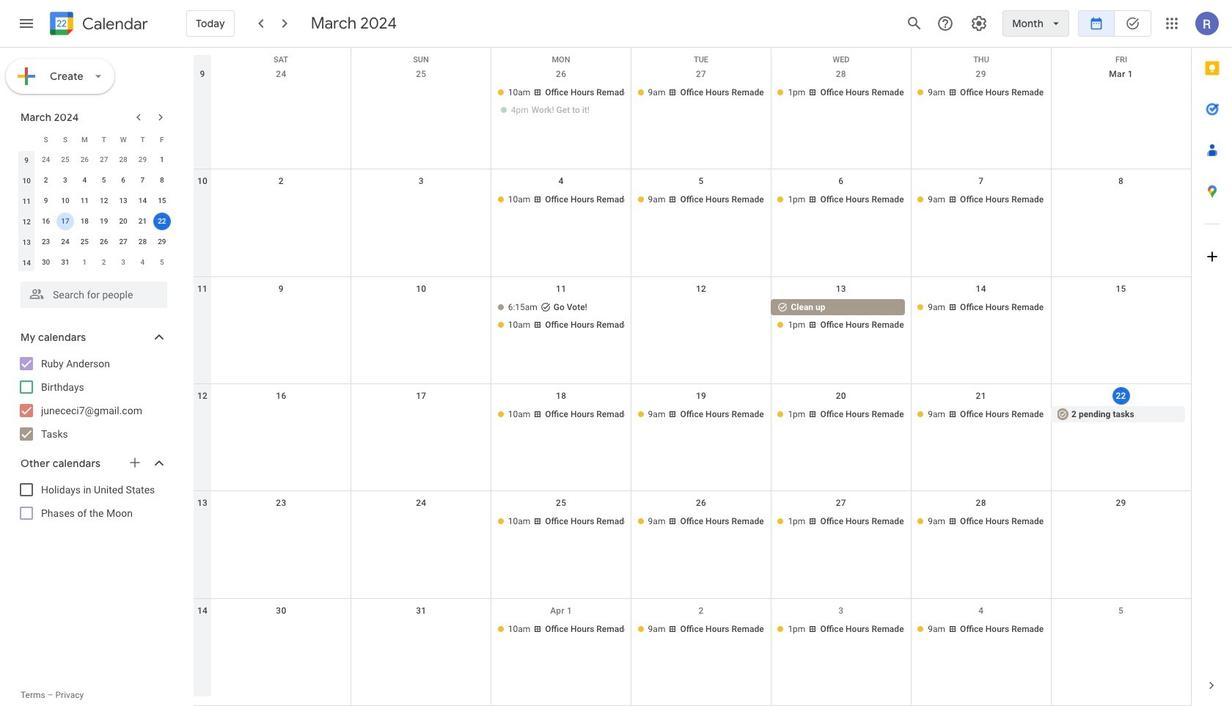 Task type: vqa. For each thing, say whether or not it's contained in the screenshot.
11 element
yes



Task type: locate. For each thing, give the bounding box(es) containing it.
february 27 element
[[95, 151, 113, 169]]

7 element
[[134, 172, 151, 189]]

april 1 element
[[76, 254, 93, 271]]

20 element
[[114, 213, 132, 230]]

18 element
[[76, 213, 93, 230]]

10 element
[[56, 192, 74, 210]]

settings menu image
[[971, 15, 988, 32]]

add other calendars image
[[128, 456, 142, 470]]

february 26 element
[[76, 151, 93, 169]]

february 28 element
[[114, 151, 132, 169]]

1 element
[[153, 151, 171, 169]]

29 element
[[153, 233, 171, 251]]

15 element
[[153, 192, 171, 210]]

march 2024 grid
[[14, 129, 172, 273]]

21 element
[[134, 213, 151, 230]]

None search field
[[0, 276, 182, 308]]

row
[[194, 48, 1191, 70], [194, 62, 1191, 170], [17, 129, 172, 150], [17, 150, 172, 170], [194, 170, 1191, 277], [17, 170, 172, 191], [17, 191, 172, 211], [17, 211, 172, 232], [17, 232, 172, 252], [17, 252, 172, 273], [194, 277, 1191, 384], [194, 384, 1191, 492], [194, 492, 1191, 599], [194, 599, 1191, 706]]

other calendars list
[[3, 478, 182, 525]]

column header inside march 2024 grid
[[17, 129, 36, 150]]

february 24 element
[[37, 151, 55, 169]]

4 element
[[76, 172, 93, 189]]

cell
[[211, 84, 351, 120], [351, 84, 491, 120], [491, 84, 631, 120], [1051, 84, 1191, 120], [211, 192, 351, 209], [351, 192, 491, 209], [1051, 192, 1191, 209], [56, 211, 75, 232], [152, 211, 172, 232], [211, 299, 351, 334], [351, 299, 491, 334], [491, 299, 631, 334], [631, 299, 771, 334], [771, 299, 911, 334], [1051, 299, 1191, 334], [211, 406, 351, 424], [351, 406, 491, 424], [211, 514, 351, 531], [351, 514, 491, 531], [1051, 514, 1191, 531], [211, 621, 351, 639], [351, 621, 491, 639], [1051, 621, 1191, 639]]

23 element
[[37, 233, 55, 251]]

12 element
[[95, 192, 113, 210]]

28 element
[[134, 233, 151, 251]]

heading
[[79, 15, 148, 33]]

30 element
[[37, 254, 55, 271]]

grid
[[194, 48, 1191, 706]]

26 element
[[95, 233, 113, 251]]

row group
[[17, 150, 172, 273]]

column header
[[17, 129, 36, 150]]

3 element
[[56, 172, 74, 189]]

tab list
[[1192, 48, 1232, 665]]



Task type: describe. For each thing, give the bounding box(es) containing it.
april 5 element
[[153, 254, 171, 271]]

february 29 element
[[134, 151, 151, 169]]

17 element
[[56, 213, 74, 230]]

19 element
[[95, 213, 113, 230]]

Search for people text field
[[29, 282, 158, 308]]

row group inside march 2024 grid
[[17, 150, 172, 273]]

8 element
[[153, 172, 171, 189]]

2 element
[[37, 172, 55, 189]]

april 3 element
[[114, 254, 132, 271]]

11 element
[[76, 192, 93, 210]]

main drawer image
[[18, 15, 35, 32]]

14 element
[[134, 192, 151, 210]]

6 element
[[114, 172, 132, 189]]

heading inside calendar element
[[79, 15, 148, 33]]

27 element
[[114, 233, 132, 251]]

april 2 element
[[95, 254, 113, 271]]

april 4 element
[[134, 254, 151, 271]]

9 element
[[37, 192, 55, 210]]

5 element
[[95, 172, 113, 189]]

31 element
[[56, 254, 74, 271]]

16 element
[[37, 213, 55, 230]]

25 element
[[76, 233, 93, 251]]

22, today element
[[153, 213, 171, 230]]

13 element
[[114, 192, 132, 210]]

24 element
[[56, 233, 74, 251]]

february 25 element
[[56, 151, 74, 169]]

calendar element
[[47, 9, 148, 41]]

my calendars list
[[3, 352, 182, 446]]



